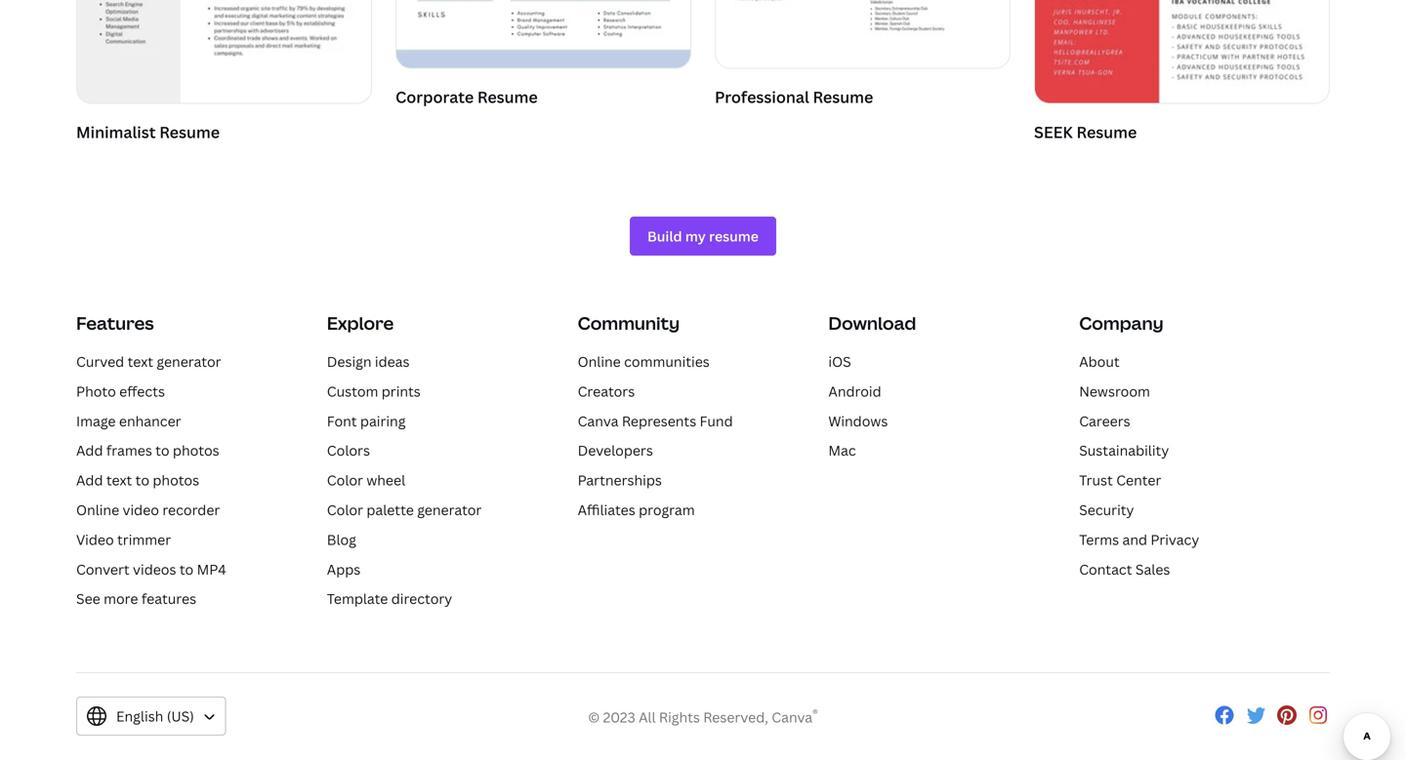 Task type: describe. For each thing, give the bounding box(es) containing it.
terms and privacy
[[1079, 531, 1199, 549]]

curved text generator link
[[76, 353, 221, 371]]

custom prints link
[[327, 382, 421, 401]]

about link
[[1079, 353, 1120, 371]]

directory
[[391, 590, 452, 609]]

color for color palette generator
[[327, 501, 363, 520]]

sales
[[1136, 560, 1170, 579]]

careers link
[[1079, 412, 1130, 430]]

trust center
[[1079, 471, 1161, 490]]

enhancer
[[119, 412, 181, 430]]

see more features link
[[76, 590, 196, 609]]

see
[[76, 590, 100, 609]]

features
[[141, 590, 196, 609]]

template directory
[[327, 590, 452, 609]]

resume for minimalist resume
[[159, 122, 220, 143]]

wheel
[[367, 471, 405, 490]]

rights
[[659, 708, 700, 727]]

generator for color palette generator
[[417, 501, 482, 520]]

canva represents fund link
[[578, 412, 733, 430]]

design
[[327, 353, 372, 371]]

seek resume image
[[1035, 0, 1329, 103]]

frames
[[106, 442, 152, 460]]

explore
[[327, 312, 394, 336]]

reserved,
[[703, 708, 768, 727]]

minimalist resume image
[[77, 0, 371, 103]]

ios link
[[828, 353, 851, 371]]

online video recorder
[[76, 501, 220, 520]]

company
[[1079, 312, 1164, 336]]

mac link
[[828, 442, 856, 460]]

apps
[[327, 560, 361, 579]]

video trimmer
[[76, 531, 171, 549]]

privacy
[[1151, 531, 1199, 549]]

photo effects
[[76, 382, 165, 401]]

seek
[[1034, 122, 1073, 143]]

professional resume image
[[716, 0, 1010, 68]]

ios
[[828, 353, 851, 371]]

palette
[[367, 501, 414, 520]]

corporate
[[396, 86, 474, 107]]

trust
[[1079, 471, 1113, 490]]

contact
[[1079, 560, 1132, 579]]

communities
[[624, 353, 710, 371]]

creators
[[578, 382, 635, 401]]

prints
[[382, 382, 421, 401]]

video
[[76, 531, 114, 549]]

affiliates program
[[578, 501, 695, 520]]

online communities
[[578, 353, 710, 371]]

add for add text to photos
[[76, 471, 103, 490]]

sustainability link
[[1079, 442, 1169, 460]]

windows link
[[828, 412, 888, 430]]

seek resume link
[[1034, 0, 1330, 149]]

windows
[[828, 412, 888, 430]]

fund
[[700, 412, 733, 430]]

add for add frames to photos
[[76, 442, 103, 460]]

community
[[578, 312, 680, 336]]

terms and privacy link
[[1079, 531, 1199, 549]]

add frames to photos link
[[76, 442, 219, 460]]

0 vertical spatial canva
[[578, 412, 619, 430]]

to for frames
[[155, 442, 169, 460]]

android
[[828, 382, 881, 401]]

resume for professional resume
[[813, 86, 873, 107]]

template directory link
[[327, 590, 452, 609]]

careers
[[1079, 412, 1130, 430]]

all
[[639, 708, 656, 727]]

design ideas link
[[327, 353, 410, 371]]

minimalist resume link
[[76, 0, 372, 149]]

minimalist
[[76, 122, 156, 143]]

and
[[1123, 531, 1147, 549]]

(us)
[[167, 707, 194, 726]]

add frames to photos
[[76, 442, 219, 460]]

canva inside © 2023 all rights reserved, canva ®
[[772, 708, 813, 727]]

professional resume
[[715, 86, 873, 107]]

corporate resume link
[[396, 0, 691, 113]]

template
[[327, 590, 388, 609]]

add text to photos
[[76, 471, 199, 490]]

color for color wheel
[[327, 471, 363, 490]]

ideas
[[375, 353, 410, 371]]

font pairing link
[[327, 412, 406, 430]]

custom
[[327, 382, 378, 401]]



Task type: locate. For each thing, give the bounding box(es) containing it.
0 vertical spatial generator
[[157, 353, 221, 371]]

color palette generator
[[327, 501, 482, 520]]

1 vertical spatial add
[[76, 471, 103, 490]]

1 vertical spatial color
[[327, 501, 363, 520]]

0 horizontal spatial online
[[76, 501, 119, 520]]

recorder
[[162, 501, 220, 520]]

pairing
[[360, 412, 406, 430]]

photo effects link
[[76, 382, 165, 401]]

curved
[[76, 353, 124, 371]]

security link
[[1079, 501, 1134, 520]]

color wheel link
[[327, 471, 405, 490]]

more
[[104, 590, 138, 609]]

resume for seek resume
[[1077, 122, 1137, 143]]

design ideas
[[327, 353, 410, 371]]

English (US) button
[[76, 697, 226, 736]]

photos for add frames to photos
[[173, 442, 219, 460]]

0 horizontal spatial to
[[135, 471, 149, 490]]

resume down corporate resume image
[[477, 86, 538, 107]]

blog
[[327, 531, 356, 549]]

0 horizontal spatial canva
[[578, 412, 619, 430]]

photos down enhancer
[[173, 442, 219, 460]]

to down enhancer
[[155, 442, 169, 460]]

videos
[[133, 560, 176, 579]]

0 vertical spatial color
[[327, 471, 363, 490]]

center
[[1116, 471, 1161, 490]]

photo
[[76, 382, 116, 401]]

newsroom link
[[1079, 382, 1150, 401]]

online up creators
[[578, 353, 621, 371]]

english (us)
[[116, 707, 194, 726]]

developers
[[578, 442, 653, 460]]

text
[[128, 353, 153, 371], [106, 471, 132, 490]]

trimmer
[[117, 531, 171, 549]]

developers link
[[578, 442, 653, 460]]

1 vertical spatial canva
[[772, 708, 813, 727]]

text for add
[[106, 471, 132, 490]]

partnerships
[[578, 471, 662, 490]]

video trimmer link
[[76, 531, 171, 549]]

photos
[[173, 442, 219, 460], [153, 471, 199, 490]]

2 add from the top
[[76, 471, 103, 490]]

image
[[76, 412, 116, 430]]

contact sales link
[[1079, 560, 1170, 579]]

canva right reserved,
[[772, 708, 813, 727]]

text for curved
[[128, 353, 153, 371]]

online up video
[[76, 501, 119, 520]]

0 vertical spatial to
[[155, 442, 169, 460]]

1 horizontal spatial canva
[[772, 708, 813, 727]]

see more features
[[76, 590, 196, 609]]

image enhancer
[[76, 412, 181, 430]]

1 vertical spatial photos
[[153, 471, 199, 490]]

trust center link
[[1079, 471, 1161, 490]]

to up video
[[135, 471, 149, 490]]

resume right the "minimalist"
[[159, 122, 220, 143]]

online for online communities
[[578, 353, 621, 371]]

1 vertical spatial online
[[76, 501, 119, 520]]

photos for add text to photos
[[153, 471, 199, 490]]

1 vertical spatial text
[[106, 471, 132, 490]]

to
[[155, 442, 169, 460], [135, 471, 149, 490], [180, 560, 194, 579]]

resume down professional resume image
[[813, 86, 873, 107]]

affiliates program link
[[578, 501, 695, 520]]

video
[[123, 501, 159, 520]]

mp4
[[197, 560, 226, 579]]

download
[[828, 312, 916, 336]]

font
[[327, 412, 357, 430]]

color up blog
[[327, 501, 363, 520]]

canva represents fund
[[578, 412, 733, 430]]

generator for curved text generator
[[157, 353, 221, 371]]

affiliates
[[578, 501, 635, 520]]

security
[[1079, 501, 1134, 520]]

©
[[588, 708, 600, 727]]

0 vertical spatial text
[[128, 353, 153, 371]]

apps link
[[327, 560, 361, 579]]

android link
[[828, 382, 881, 401]]

color down colors "link"
[[327, 471, 363, 490]]

online for online video recorder
[[76, 501, 119, 520]]

professional
[[715, 86, 809, 107]]

1 vertical spatial to
[[135, 471, 149, 490]]

features
[[76, 312, 154, 336]]

canva down the creators link
[[578, 412, 619, 430]]

colors
[[327, 442, 370, 460]]

represents
[[622, 412, 696, 430]]

canva
[[578, 412, 619, 430], [772, 708, 813, 727]]

2 color from the top
[[327, 501, 363, 520]]

resume
[[477, 86, 538, 107], [813, 86, 873, 107], [159, 122, 220, 143], [1077, 122, 1137, 143]]

0 horizontal spatial generator
[[157, 353, 221, 371]]

online video recorder link
[[76, 501, 220, 520]]

online
[[578, 353, 621, 371], [76, 501, 119, 520]]

color wheel
[[327, 471, 405, 490]]

terms
[[1079, 531, 1119, 549]]

2 vertical spatial to
[[180, 560, 194, 579]]

generator
[[157, 353, 221, 371], [417, 501, 482, 520]]

partnerships link
[[578, 471, 662, 490]]

2 horizontal spatial to
[[180, 560, 194, 579]]

mac
[[828, 442, 856, 460]]

resume right seek
[[1077, 122, 1137, 143]]

add down image
[[76, 442, 103, 460]]

generator up the effects
[[157, 353, 221, 371]]

1 vertical spatial generator
[[417, 501, 482, 520]]

contact sales
[[1079, 560, 1170, 579]]

corporate resume image
[[396, 0, 690, 68]]

english
[[116, 707, 163, 726]]

0 vertical spatial online
[[578, 353, 621, 371]]

0 vertical spatial photos
[[173, 442, 219, 460]]

to for text
[[135, 471, 149, 490]]

text up the effects
[[128, 353, 153, 371]]

photos up recorder
[[153, 471, 199, 490]]

0 vertical spatial add
[[76, 442, 103, 460]]

convert
[[76, 560, 130, 579]]

1 horizontal spatial to
[[155, 442, 169, 460]]

seek resume
[[1034, 122, 1137, 143]]

custom prints
[[327, 382, 421, 401]]

minimalist resume
[[76, 122, 220, 143]]

to left mp4
[[180, 560, 194, 579]]

curved text generator
[[76, 353, 221, 371]]

text down frames
[[106, 471, 132, 490]]

1 add from the top
[[76, 442, 103, 460]]

program
[[639, 501, 695, 520]]

about
[[1079, 353, 1120, 371]]

online communities link
[[578, 353, 710, 371]]

1 horizontal spatial generator
[[417, 501, 482, 520]]

color palette generator link
[[327, 501, 482, 520]]

creators link
[[578, 382, 635, 401]]

1 horizontal spatial online
[[578, 353, 621, 371]]

color
[[327, 471, 363, 490], [327, 501, 363, 520]]

resume for corporate resume
[[477, 86, 538, 107]]

add text to photos link
[[76, 471, 199, 490]]

1 color from the top
[[327, 471, 363, 490]]

generator right "palette" at bottom left
[[417, 501, 482, 520]]

to for videos
[[180, 560, 194, 579]]

effects
[[119, 382, 165, 401]]

add up video
[[76, 471, 103, 490]]



Task type: vqa. For each thing, say whether or not it's contained in the screenshot.
Topic
no



